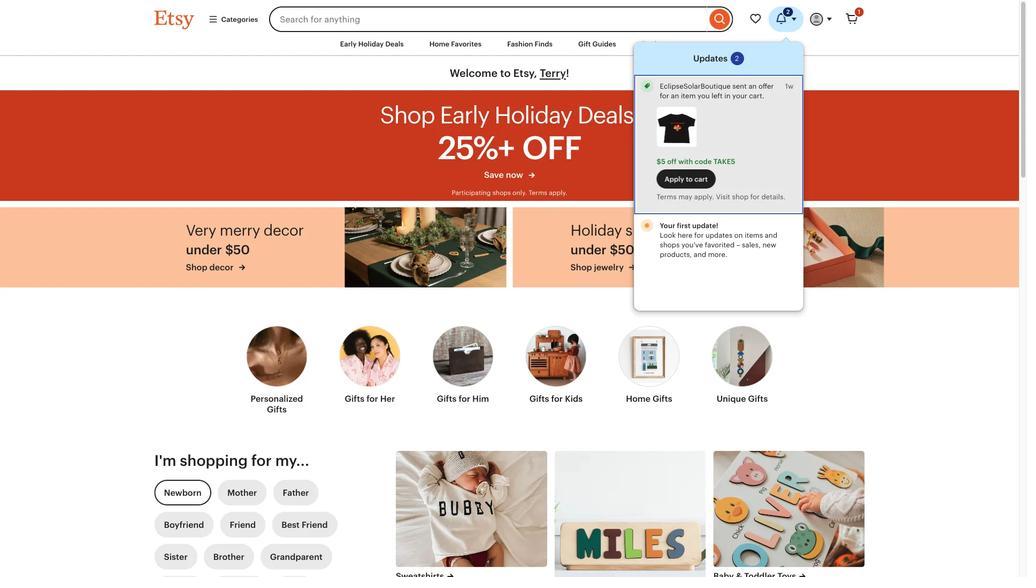 Task type: vqa. For each thing, say whether or not it's contained in the screenshot.
Home associated with Home Gifts
yes



Task type: describe. For each thing, give the bounding box(es) containing it.
visit
[[716, 193, 730, 201]]

holiday inside holiday sparkle under $50 shop jewelry
[[571, 222, 622, 239]]

gifts for her link
[[339, 320, 400, 409]]

products,
[[660, 251, 692, 259]]

jewelry
[[594, 263, 624, 272]]

2 friend from the left
[[302, 521, 328, 530]]

eclipsesolarboutique
[[660, 82, 731, 90]]

fashion
[[507, 40, 533, 48]]

holiday deals!
[[494, 102, 639, 128]]

1w
[[785, 82, 794, 90]]

save
[[484, 170, 504, 180]]

favorited
[[705, 241, 735, 249]]

for left her
[[367, 394, 378, 404]]

kids
[[565, 394, 583, 404]]

shop
[[732, 193, 749, 201]]

a festive christmas table setting featuring two green table runners shown with glassware, serveware, and a candle centerpiece. image
[[345, 208, 506, 288]]

0 horizontal spatial and
[[694, 251, 706, 259]]

0 horizontal spatial decor
[[209, 263, 234, 272]]

1 horizontal spatial an
[[749, 82, 757, 90]]

may
[[679, 193, 693, 201]]

unique
[[717, 394, 746, 404]]

gift
[[578, 40, 591, 48]]

only.
[[513, 190, 527, 197]]

him
[[472, 394, 489, 404]]

shop early holiday deals! 25%+ off save now
[[380, 102, 639, 180]]

fashion finds
[[507, 40, 553, 48]]

$5 off with code take5
[[657, 158, 735, 166]]

2 button
[[769, 6, 804, 32]]

gift guides
[[578, 40, 616, 48]]

her
[[380, 394, 395, 404]]

newborn
[[164, 489, 202, 498]]

here
[[678, 231, 693, 239]]

finds
[[535, 40, 553, 48]]

shops inside your first update! look here for updates on items and shops you've favorited – sales, new products, and more.
[[660, 241, 680, 249]]

terms may apply. visit shop for details.
[[657, 193, 786, 201]]

gifts for kids
[[530, 394, 583, 404]]

personalized gifts
[[251, 394, 303, 415]]

home gifts
[[626, 394, 672, 404]]

for left "him"
[[459, 394, 470, 404]]

terms apply.
[[529, 190, 567, 197]]

to for apply
[[686, 175, 693, 183]]

early inside shop early holiday deals! 25%+ off save now
[[440, 102, 489, 128]]

home favorites
[[430, 40, 482, 48]]

favorites
[[451, 40, 482, 48]]

offer
[[759, 82, 774, 90]]

first
[[677, 222, 691, 230]]

sister
[[164, 553, 188, 562]]

home gifts link
[[619, 320, 680, 409]]

welcome to etsy, terry !
[[450, 67, 569, 80]]

baby powder &quot;bubby™&quot; everyday boys sweatshirt image
[[396, 452, 547, 568]]

categories
[[221, 15, 258, 23]]

0 horizontal spatial holiday
[[358, 40, 384, 48]]

mother
[[227, 489, 257, 498]]

home for home favorites
[[430, 40, 449, 48]]

1
[[858, 9, 861, 15]]

unique gifts link
[[712, 320, 773, 409]]

25%+ off
[[438, 130, 581, 166]]

shop jewelry link
[[571, 262, 674, 274]]

gifts for kids link
[[526, 320, 587, 409]]

gifts for him
[[437, 394, 489, 404]]

items
[[745, 231, 763, 239]]

apply.
[[694, 193, 714, 201]]

i'm shopping for my...
[[154, 453, 309, 470]]

now
[[506, 170, 523, 180]]

you've
[[682, 241, 703, 249]]

none search field inside the updates "banner"
[[269, 6, 733, 32]]

personalized
[[251, 394, 303, 404]]

1 vertical spatial an
[[671, 92, 679, 100]]

item
[[681, 92, 696, 100]]

cart.
[[749, 92, 764, 100]]

save now link
[[380, 170, 639, 187]]

best
[[282, 521, 300, 530]]

shop decor link
[[186, 262, 304, 274]]

0 horizontal spatial shops
[[493, 190, 511, 197]]

grandparent
[[270, 553, 323, 562]]

off
[[667, 158, 677, 166]]

early inside menu bar
[[340, 40, 357, 48]]

categories button
[[200, 10, 266, 29]]

name puzzle for toddlers, personalized christmas gift for kids, toddler wood toy, first birthday gift, custom name puzzle, puzzle for kids image
[[555, 452, 706, 578]]

terry link
[[540, 67, 566, 80]]

guides
[[593, 40, 616, 48]]

gifts for her
[[345, 394, 395, 404]]

left
[[712, 92, 723, 100]]

home favorites link
[[421, 34, 490, 54]]

for right the shop
[[750, 193, 760, 201]]

1 link
[[839, 6, 865, 32]]



Task type: locate. For each thing, give the bounding box(es) containing it.
for left kids
[[551, 394, 563, 404]]

shop inside holiday sparkle under $50 shop jewelry
[[571, 263, 592, 272]]

to for welcome
[[500, 67, 511, 80]]

shop inside very merry decor under $50 shop decor
[[186, 263, 207, 272]]

you
[[698, 92, 710, 100]]

early left deals
[[340, 40, 357, 48]]

1 horizontal spatial early
[[440, 102, 489, 128]]

early holiday deals link
[[332, 34, 412, 54]]

2 inside popup button
[[787, 9, 790, 15]]

–
[[737, 241, 740, 249]]

gifts inside personalized gifts
[[267, 405, 287, 415]]

sparkle
[[625, 222, 674, 239]]

to
[[500, 67, 511, 80], [686, 175, 693, 183]]

0 vertical spatial an
[[749, 82, 757, 90]]

to left cart
[[686, 175, 693, 183]]

apply
[[665, 175, 684, 183]]

look
[[660, 231, 676, 239]]

2 horizontal spatial shop
[[571, 263, 592, 272]]

shops
[[493, 190, 511, 197], [660, 241, 680, 249]]

holiday up jewelry
[[571, 222, 622, 239]]

$5
[[657, 158, 666, 166]]

for
[[660, 92, 669, 100], [750, 193, 760, 201], [695, 231, 704, 239], [367, 394, 378, 404], [459, 394, 470, 404], [551, 394, 563, 404], [251, 453, 272, 470]]

1 vertical spatial home
[[626, 394, 651, 404]]

0 vertical spatial 2
[[787, 9, 790, 15]]

0 horizontal spatial an
[[671, 92, 679, 100]]

for inside your first update! look here for updates on items and shops you've favorited – sales, new products, and more.
[[695, 231, 704, 239]]

for down update!
[[695, 231, 704, 239]]

early down welcome
[[440, 102, 489, 128]]

home
[[430, 40, 449, 48], [626, 394, 651, 404]]

for left "item" at the top right of the page
[[660, 92, 669, 100]]

father
[[283, 489, 309, 498]]

personalized name puzzle with animals | baby, toddler, kids toys | wooden toys | baby shower | christmas gifts | first birthday girl and boy image
[[714, 452, 865, 568]]

friend
[[230, 521, 256, 530], [302, 521, 328, 530]]

code
[[695, 158, 712, 166]]

on
[[734, 231, 743, 239]]

1 vertical spatial to
[[686, 175, 693, 183]]

terms
[[657, 193, 677, 201]]

gifts
[[345, 394, 364, 404], [437, 394, 457, 404], [530, 394, 549, 404], [653, 394, 672, 404], [748, 394, 768, 404], [267, 405, 287, 415]]

fashion finds link
[[499, 34, 561, 54]]

friend down mother
[[230, 521, 256, 530]]

sent
[[733, 82, 747, 90]]

your
[[660, 222, 675, 230]]

1 horizontal spatial holiday
[[571, 222, 622, 239]]

1 friend from the left
[[230, 521, 256, 530]]

new
[[763, 241, 776, 249]]

eclipsesolarboutique sent an offer for an item you left in your cart.
[[660, 82, 774, 100]]

decor right merry
[[264, 222, 304, 239]]

holiday
[[358, 40, 384, 48], [571, 222, 622, 239]]

update!
[[692, 222, 718, 230]]

cart
[[695, 175, 708, 183]]

None search field
[[269, 6, 733, 32]]

menu bar containing early holiday deals
[[135, 32, 884, 56]]

early
[[340, 40, 357, 48], [440, 102, 489, 128]]

friend right best
[[302, 521, 328, 530]]

0 horizontal spatial friend
[[230, 521, 256, 530]]

shopping
[[180, 453, 248, 470]]

1 vertical spatial holiday
[[571, 222, 622, 239]]

1 horizontal spatial 2
[[787, 9, 790, 15]]

menu bar
[[135, 32, 884, 56]]

a colorful charm choker statement necklace featuring six beads on a dainty gold chain shown in an open gift box. image
[[723, 208, 884, 288]]

2 under $50 from the left
[[571, 243, 634, 258]]

shops down look
[[660, 241, 680, 249]]

shop
[[380, 102, 435, 128], [186, 263, 207, 272], [571, 263, 592, 272]]

boyfriend
[[164, 521, 204, 530]]

0 horizontal spatial early
[[340, 40, 357, 48]]

0 horizontal spatial to
[[500, 67, 511, 80]]

1 horizontal spatial decor
[[264, 222, 304, 239]]

to inside button
[[686, 175, 693, 183]]

home for home gifts
[[626, 394, 651, 404]]

participating
[[452, 190, 491, 197]]

1 horizontal spatial shop
[[380, 102, 435, 128]]

your
[[732, 92, 747, 100]]

merry
[[220, 222, 260, 239]]

welcome
[[450, 67, 498, 80]]

0 horizontal spatial home
[[430, 40, 449, 48]]

1 vertical spatial early
[[440, 102, 489, 128]]

your first update! look here for updates on items and shops you've favorited – sales, new products, and more.
[[660, 222, 778, 259]]

Search for anything text field
[[269, 6, 707, 32]]

an left "item" at the top right of the page
[[671, 92, 679, 100]]

1 vertical spatial decor
[[209, 263, 234, 272]]

holiday sparkle under $50 shop jewelry
[[571, 222, 674, 272]]

!
[[566, 67, 569, 80]]

holiday left deals
[[358, 40, 384, 48]]

0 horizontal spatial 2
[[735, 55, 739, 63]]

decor
[[264, 222, 304, 239], [209, 263, 234, 272]]

take5
[[714, 158, 735, 166]]

my first thanksgiving jersey short sleeve tee image
[[657, 107, 697, 147]]

under $50 inside very merry decor under $50 shop decor
[[186, 243, 250, 258]]

gift guides link
[[570, 34, 624, 54]]

1 horizontal spatial home
[[626, 394, 651, 404]]

participating shops only. terms apply.
[[452, 190, 567, 197]]

1 vertical spatial shops
[[660, 241, 680, 249]]

0 vertical spatial early
[[340, 40, 357, 48]]

i'm
[[154, 453, 176, 470]]

for inside eclipsesolarboutique sent an offer for an item you left in your cart.
[[660, 92, 669, 100]]

0 horizontal spatial under $50
[[186, 243, 250, 258]]

to left etsy, on the top
[[500, 67, 511, 80]]

gifts for him link
[[433, 320, 494, 409]]

an up cart. in the top right of the page
[[749, 82, 757, 90]]

etsy,
[[513, 67, 537, 80]]

0 horizontal spatial shop
[[186, 263, 207, 272]]

for left my...
[[251, 453, 272, 470]]

brother
[[213, 553, 244, 562]]

and down you've
[[694, 251, 706, 259]]

apply to cart
[[665, 175, 708, 183]]

updates
[[693, 54, 728, 63]]

terry
[[540, 67, 566, 80]]

sales,
[[742, 241, 761, 249]]

and
[[765, 231, 778, 239], [694, 251, 706, 259]]

1 horizontal spatial under $50
[[571, 243, 634, 258]]

1 horizontal spatial to
[[686, 175, 693, 183]]

1 vertical spatial 2
[[735, 55, 739, 63]]

1 horizontal spatial shops
[[660, 241, 680, 249]]

in
[[725, 92, 731, 100]]

best friend
[[282, 521, 328, 530]]

very
[[186, 222, 216, 239]]

unique gifts
[[717, 394, 768, 404]]

personalized gifts link
[[246, 320, 307, 420]]

1 horizontal spatial friend
[[302, 521, 328, 530]]

more.
[[708, 251, 728, 259]]

my...
[[275, 453, 309, 470]]

0 vertical spatial home
[[430, 40, 449, 48]]

0 vertical spatial decor
[[264, 222, 304, 239]]

details.
[[762, 193, 786, 201]]

decor down merry
[[209, 263, 234, 272]]

0 vertical spatial holiday
[[358, 40, 384, 48]]

under $50 inside holiday sparkle under $50 shop jewelry
[[571, 243, 634, 258]]

0 vertical spatial to
[[500, 67, 511, 80]]

shop inside shop early holiday deals! 25%+ off save now
[[380, 102, 435, 128]]

apply to cart button
[[657, 170, 716, 189]]

under $50
[[186, 243, 250, 258], [571, 243, 634, 258]]

deals
[[385, 40, 404, 48]]

updates banner
[[135, 0, 884, 311]]

0 vertical spatial shops
[[493, 190, 511, 197]]

1 horizontal spatial and
[[765, 231, 778, 239]]

and up new at the right
[[765, 231, 778, 239]]

shops down save now link
[[493, 190, 511, 197]]

1 vertical spatial and
[[694, 251, 706, 259]]

0 vertical spatial and
[[765, 231, 778, 239]]

under $50 up jewelry
[[571, 243, 634, 258]]

updates
[[706, 231, 733, 239]]

1 under $50 from the left
[[186, 243, 250, 258]]

under $50 down very
[[186, 243, 250, 258]]



